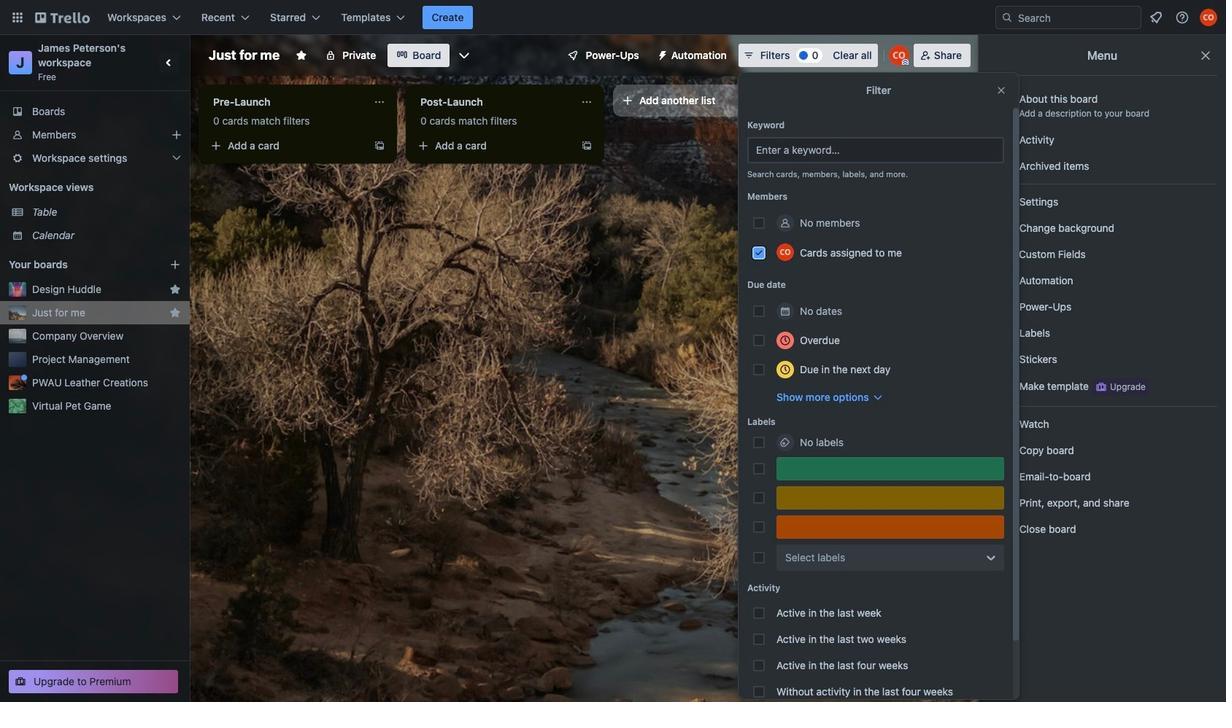 Task type: describe. For each thing, give the bounding box(es) containing it.
color: yellow, title: none element
[[776, 487, 1004, 510]]

Search field
[[1013, 7, 1141, 28]]

0 horizontal spatial christina overa (christinaovera) image
[[776, 244, 794, 261]]

2 starred icon image from the top
[[169, 307, 181, 319]]

3 sm image from the top
[[996, 300, 1011, 315]]

2 create from template… image from the left
[[581, 140, 593, 152]]

0 notifications image
[[1147, 9, 1165, 26]]

5 sm image from the top
[[996, 352, 1011, 367]]

1 create from template… image from the left
[[374, 140, 385, 152]]

Board name text field
[[201, 44, 287, 67]]

8 sm image from the top
[[996, 496, 1011, 511]]

your boards with 6 items element
[[9, 256, 147, 274]]

0 vertical spatial christina overa (christinaovera) image
[[1200, 9, 1217, 26]]

christina overa (christinaovera) image
[[889, 45, 909, 66]]

2 sm image from the top
[[996, 195, 1011, 209]]

7 sm image from the top
[[996, 470, 1011, 485]]

color: orange, title: none element
[[776, 516, 1004, 539]]

star or unstar board image
[[296, 50, 307, 61]]

primary element
[[0, 0, 1226, 35]]

back to home image
[[35, 6, 90, 29]]

add board image
[[169, 259, 181, 271]]

Enter a keyword… text field
[[747, 137, 1004, 163]]

customize views image
[[457, 48, 472, 63]]



Task type: locate. For each thing, give the bounding box(es) containing it.
0 horizontal spatial create from template… image
[[374, 140, 385, 152]]

None text field
[[204, 90, 368, 114]]

christina overa (christinaovera) image
[[1200, 9, 1217, 26], [776, 244, 794, 261]]

0 vertical spatial starred icon image
[[169, 284, 181, 296]]

1 vertical spatial starred icon image
[[169, 307, 181, 319]]

open information menu image
[[1175, 10, 1190, 25]]

1 horizontal spatial create from template… image
[[581, 140, 593, 152]]

sm image
[[651, 44, 671, 64], [996, 133, 1011, 147], [996, 274, 1011, 288], [996, 379, 1011, 393], [996, 444, 1011, 458], [996, 523, 1011, 537]]

close popover image
[[995, 85, 1007, 96]]

1 sm image from the top
[[996, 159, 1011, 174]]

1 vertical spatial christina overa (christinaovera) image
[[776, 244, 794, 261]]

create from template… image
[[374, 140, 385, 152], [581, 140, 593, 152]]

1 starred icon image from the top
[[169, 284, 181, 296]]

4 sm image from the top
[[996, 326, 1011, 341]]

6 sm image from the top
[[996, 417, 1011, 432]]

this member is an admin of this board. image
[[902, 59, 908, 66]]

starred icon image
[[169, 284, 181, 296], [169, 307, 181, 319]]

search image
[[1001, 12, 1013, 23]]

color: green, title: none element
[[776, 458, 1004, 481]]

None text field
[[412, 90, 575, 114]]

sm image
[[996, 159, 1011, 174], [996, 195, 1011, 209], [996, 300, 1011, 315], [996, 326, 1011, 341], [996, 352, 1011, 367], [996, 417, 1011, 432], [996, 470, 1011, 485], [996, 496, 1011, 511]]

workspace navigation collapse icon image
[[159, 53, 180, 73]]

1 horizontal spatial christina overa (christinaovera) image
[[1200, 9, 1217, 26]]



Task type: vqa. For each thing, say whether or not it's contained in the screenshot.
sm icon
yes



